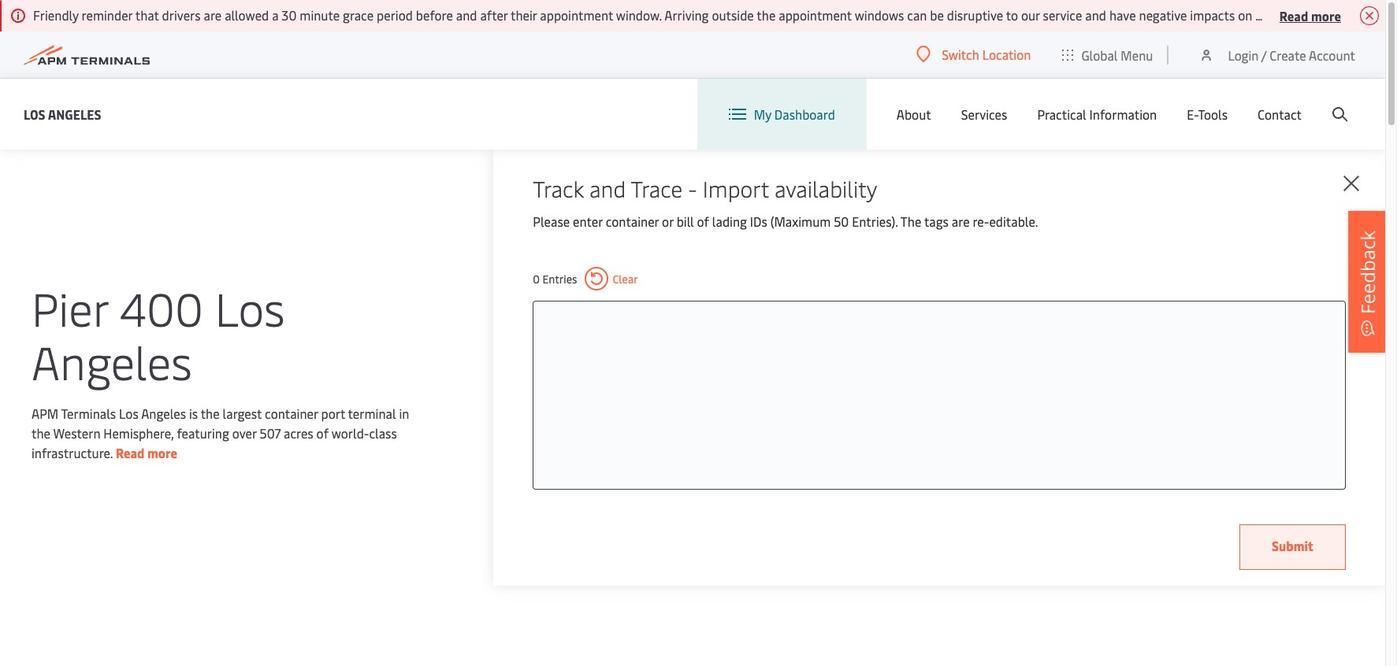 Task type: vqa. For each thing, say whether or not it's contained in the screenshot.
'ACCEPT & CLOSE' button
no



Task type: describe. For each thing, give the bounding box(es) containing it.
400
[[120, 276, 203, 339]]

angeles for terminals
[[141, 405, 186, 422]]

switch location button
[[917, 46, 1031, 63]]

my
[[754, 106, 772, 123]]

apm
[[32, 405, 58, 422]]

los inside los angeles link
[[24, 105, 45, 123]]

login / create account
[[1229, 46, 1356, 63]]

-
[[688, 173, 697, 203]]

ids
[[750, 213, 768, 230]]

los for terminals
[[119, 405, 139, 422]]

the
[[901, 213, 922, 230]]

read for read more "button"
[[1280, 7, 1309, 24]]

after
[[480, 6, 508, 24]]

that
[[135, 6, 159, 24]]

pier 400 los angeles
[[32, 276, 285, 392]]

1 vertical spatial the
[[201, 405, 220, 422]]

1 appointment from the left
[[540, 6, 613, 24]]

read more for read more "button"
[[1280, 7, 1342, 24]]

bill
[[677, 213, 694, 230]]

period
[[377, 6, 413, 24]]

/
[[1262, 46, 1267, 63]]

acres
[[284, 425, 314, 442]]

clear button
[[585, 267, 638, 291]]

infrastructure.
[[32, 444, 113, 462]]

over
[[232, 425, 257, 442]]

contact
[[1258, 106, 1302, 123]]

world-
[[332, 425, 369, 442]]

e-tools button
[[1187, 79, 1228, 150]]

read more for read more link
[[116, 444, 177, 462]]

0 horizontal spatial the
[[32, 425, 50, 442]]

read more button
[[1280, 6, 1342, 25]]

friendly
[[33, 6, 79, 24]]

featuring
[[177, 425, 229, 442]]

trace
[[631, 173, 683, 203]]

terminal
[[348, 405, 396, 422]]

editable.
[[990, 213, 1039, 230]]

feedback button
[[1349, 211, 1388, 353]]

hemisphere,
[[104, 425, 174, 442]]

outside
[[712, 6, 754, 24]]

negative
[[1140, 6, 1188, 24]]

container inside apm terminals los angeles is the largest container port terminal in the western hemisphere, featuring over 507 acres of world-class infrastructure.
[[265, 405, 318, 422]]

minute
[[300, 6, 340, 24]]

enter
[[573, 213, 603, 230]]

read for read more link
[[116, 444, 145, 462]]

is
[[189, 405, 198, 422]]

0 vertical spatial of
[[697, 213, 709, 230]]

of inside apm terminals los angeles is the largest container port terminal in the western hemisphere, featuring over 507 acres of world-class infrastructure.
[[317, 425, 329, 442]]

our
[[1022, 6, 1040, 24]]

1 on from the left
[[1239, 6, 1253, 24]]

los for 400
[[215, 276, 285, 339]]

my dashboard
[[754, 106, 835, 123]]

switch
[[942, 46, 980, 63]]

import
[[703, 173, 769, 203]]

service
[[1043, 6, 1083, 24]]

allowed
[[225, 6, 269, 24]]

los angeles link
[[24, 104, 101, 124]]

western
[[53, 425, 100, 442]]

0 horizontal spatial are
[[204, 6, 222, 24]]

before
[[416, 6, 453, 24]]

login / create account link
[[1199, 32, 1356, 78]]

arriving
[[665, 6, 709, 24]]

feedback
[[1355, 231, 1381, 315]]

1 vertical spatial are
[[952, 213, 970, 230]]

30
[[282, 6, 297, 24]]

more for read more "button"
[[1312, 7, 1342, 24]]

track and trace - import availability
[[533, 173, 878, 203]]

create
[[1270, 46, 1307, 63]]

can
[[908, 6, 927, 24]]

apm terminals los angeles is the largest container port terminal in the western hemisphere, featuring over 507 acres of world-class infrastructure.
[[32, 405, 409, 462]]

2 on from the left
[[1360, 6, 1374, 24]]

disruptive
[[947, 6, 1004, 24]]

1 drivers from the left
[[162, 6, 201, 24]]

submit button
[[1240, 525, 1346, 571]]

availability
[[775, 173, 878, 203]]

submit
[[1272, 538, 1314, 555]]

pier
[[32, 276, 108, 339]]

please
[[533, 213, 570, 230]]

global menu button
[[1047, 31, 1169, 78]]

tags
[[925, 213, 949, 230]]

2 horizontal spatial the
[[757, 6, 776, 24]]

about button
[[897, 79, 932, 150]]

login
[[1229, 46, 1259, 63]]



Task type: locate. For each thing, give the bounding box(es) containing it.
0 vertical spatial more
[[1312, 7, 1342, 24]]

e-tools
[[1187, 106, 1228, 123]]

50
[[834, 213, 849, 230]]

1 vertical spatial more
[[147, 444, 177, 462]]

1 horizontal spatial the
[[201, 405, 220, 422]]

on right impacts
[[1239, 6, 1253, 24]]

1 vertical spatial container
[[265, 405, 318, 422]]

0 vertical spatial the
[[757, 6, 776, 24]]

drivers left who
[[1256, 6, 1295, 24]]

1 horizontal spatial and
[[590, 173, 626, 203]]

and up the enter
[[590, 173, 626, 203]]

0 horizontal spatial read
[[116, 444, 145, 462]]

0 horizontal spatial drivers
[[162, 6, 201, 24]]

class
[[369, 425, 397, 442]]

of
[[697, 213, 709, 230], [317, 425, 329, 442]]

507
[[260, 425, 281, 442]]

tools
[[1199, 106, 1228, 123]]

and left have
[[1086, 6, 1107, 24]]

global
[[1082, 46, 1118, 63]]

location
[[983, 46, 1031, 63]]

0 horizontal spatial on
[[1239, 6, 1253, 24]]

0 horizontal spatial container
[[265, 405, 318, 422]]

0 vertical spatial container
[[606, 213, 659, 230]]

are
[[204, 6, 222, 24], [952, 213, 970, 230]]

1 vertical spatial read
[[116, 444, 145, 462]]

appointment right their
[[540, 6, 613, 24]]

1 horizontal spatial are
[[952, 213, 970, 230]]

1 horizontal spatial container
[[606, 213, 659, 230]]

more up the 'account'
[[1312, 7, 1342, 24]]

account
[[1309, 46, 1356, 63]]

windows
[[855, 6, 904, 24]]

close alert image
[[1361, 6, 1380, 25]]

who
[[1298, 6, 1321, 24]]

read up login / create account
[[1280, 7, 1309, 24]]

re-
[[973, 213, 990, 230]]

0 vertical spatial are
[[204, 6, 222, 24]]

their
[[511, 6, 537, 24]]

please enter container or bill of lading ids (maximum 50 entries). the tags are re-editable.
[[533, 213, 1039, 230]]

read down hemisphere, on the left of page
[[116, 444, 145, 462]]

have
[[1110, 6, 1136, 24]]

2 vertical spatial the
[[32, 425, 50, 442]]

1 horizontal spatial read
[[1280, 7, 1309, 24]]

1 vertical spatial read more
[[116, 444, 177, 462]]

reminder
[[82, 6, 133, 24]]

information
[[1090, 106, 1157, 123]]

impacts
[[1191, 6, 1235, 24]]

angeles for 400
[[32, 330, 192, 392]]

more
[[1312, 7, 1342, 24], [147, 444, 177, 462]]

the right is
[[201, 405, 220, 422]]

los inside apm terminals los angeles is the largest container port terminal in the western hemisphere, featuring over 507 acres of world-class infrastructure.
[[119, 405, 139, 422]]

1 horizontal spatial more
[[1312, 7, 1342, 24]]

of down port
[[317, 425, 329, 442]]

(maximum
[[771, 213, 831, 230]]

container up acres
[[265, 405, 318, 422]]

contact button
[[1258, 79, 1302, 150]]

track
[[533, 173, 584, 203]]

practical
[[1038, 106, 1087, 123]]

entries).
[[852, 213, 898, 230]]

appointment left windows
[[779, 6, 852, 24]]

practical information
[[1038, 106, 1157, 123]]

1 vertical spatial angeles
[[32, 330, 192, 392]]

lading
[[713, 213, 747, 230]]

more inside "button"
[[1312, 7, 1342, 24]]

are left allowed
[[204, 6, 222, 24]]

global menu
[[1082, 46, 1154, 63]]

on left time
[[1360, 6, 1374, 24]]

0 entries
[[533, 272, 577, 287]]

services
[[962, 106, 1008, 123]]

read more up login / create account
[[1280, 7, 1342, 24]]

menu
[[1121, 46, 1154, 63]]

angeles inside apm terminals los angeles is the largest container port terminal in the western hemisphere, featuring over 507 acres of world-class infrastructure.
[[141, 405, 186, 422]]

0 vertical spatial angeles
[[48, 105, 101, 123]]

my dashboard button
[[729, 79, 835, 150]]

terminals
[[61, 405, 116, 422]]

1 horizontal spatial of
[[697, 213, 709, 230]]

los inside pier 400 los angeles
[[215, 276, 285, 339]]

clear
[[613, 272, 638, 287]]

friendly reminder that drivers are allowed a 30 minute grace period before and after their appointment window. arriving outside the appointment windows can be disruptive to our service and have negative impacts on drivers who arrive on time
[[33, 6, 1398, 24]]

on
[[1239, 6, 1253, 24], [1360, 6, 1374, 24]]

0 horizontal spatial appointment
[[540, 6, 613, 24]]

0 vertical spatial read
[[1280, 7, 1309, 24]]

e-
[[1187, 106, 1199, 123]]

drivers right that
[[162, 6, 201, 24]]

the down the apm
[[32, 425, 50, 442]]

angeles inside pier 400 los angeles
[[32, 330, 192, 392]]

and left the after
[[456, 6, 477, 24]]

container
[[606, 213, 659, 230], [265, 405, 318, 422]]

more for read more link
[[147, 444, 177, 462]]

practical information button
[[1038, 79, 1157, 150]]

port
[[321, 405, 345, 422]]

1 horizontal spatial appointment
[[779, 6, 852, 24]]

1 horizontal spatial read more
[[1280, 7, 1342, 24]]

read inside read more "button"
[[1280, 7, 1309, 24]]

more down hemisphere, on the left of page
[[147, 444, 177, 462]]

of right bill
[[697, 213, 709, 230]]

the right outside
[[757, 6, 776, 24]]

about
[[897, 106, 932, 123]]

read more down hemisphere, on the left of page
[[116, 444, 177, 462]]

time
[[1377, 6, 1398, 24]]

los
[[24, 105, 45, 123], [215, 276, 285, 339], [119, 405, 139, 422]]

entries
[[543, 272, 577, 287]]

largest
[[223, 405, 262, 422]]

la secondary image
[[85, 401, 361, 638]]

1 vertical spatial of
[[317, 425, 329, 442]]

2 appointment from the left
[[779, 6, 852, 24]]

2 vertical spatial angeles
[[141, 405, 186, 422]]

1 horizontal spatial on
[[1360, 6, 1374, 24]]

0 horizontal spatial read more
[[116, 444, 177, 462]]

0 horizontal spatial and
[[456, 6, 477, 24]]

0 horizontal spatial los
[[24, 105, 45, 123]]

arrive
[[1324, 6, 1357, 24]]

read
[[1280, 7, 1309, 24], [116, 444, 145, 462]]

read more link
[[116, 444, 177, 462]]

are left re-
[[952, 213, 970, 230]]

in
[[399, 405, 409, 422]]

2 vertical spatial los
[[119, 405, 139, 422]]

switch location
[[942, 46, 1031, 63]]

to
[[1006, 6, 1019, 24]]

0 vertical spatial los
[[24, 105, 45, 123]]

1 horizontal spatial drivers
[[1256, 6, 1295, 24]]

0 horizontal spatial of
[[317, 425, 329, 442]]

2 drivers from the left
[[1256, 6, 1295, 24]]

1 horizontal spatial los
[[119, 405, 139, 422]]

a
[[272, 6, 279, 24]]

0 vertical spatial read more
[[1280, 7, 1342, 24]]

1 vertical spatial los
[[215, 276, 285, 339]]

0
[[533, 272, 540, 287]]

container left the or
[[606, 213, 659, 230]]

0 horizontal spatial more
[[147, 444, 177, 462]]

drivers
[[162, 6, 201, 24], [1256, 6, 1295, 24]]

services button
[[962, 79, 1008, 150]]

2 horizontal spatial and
[[1086, 6, 1107, 24]]

2 horizontal spatial los
[[215, 276, 285, 339]]

or
[[662, 213, 674, 230]]



